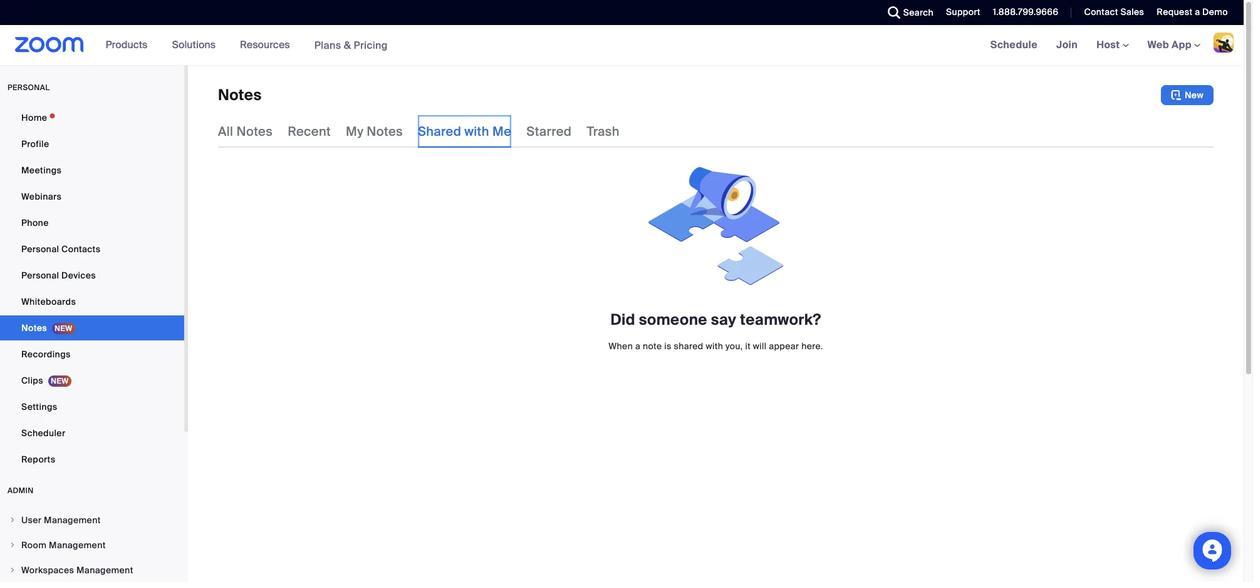 Task type: locate. For each thing, give the bounding box(es) containing it.
personal for personal devices
[[21, 270, 59, 281]]

you,
[[726, 341, 743, 352]]

right image down right icon
[[9, 567, 16, 575]]

will
[[753, 341, 767, 352]]

management up room management
[[44, 515, 101, 527]]

1.888.799.9666 button
[[984, 0, 1062, 25], [993, 6, 1059, 18]]

zoom logo image
[[15, 37, 84, 53]]

right image inside user management menu item
[[9, 517, 16, 525]]

new button
[[1162, 85, 1214, 105]]

0 horizontal spatial with
[[465, 123, 490, 140]]

notes up all notes
[[218, 85, 262, 105]]

management up workspaces management
[[49, 540, 106, 552]]

request a demo link
[[1148, 0, 1244, 25], [1157, 6, 1229, 18]]

host button
[[1097, 38, 1129, 51]]

schedule link
[[981, 25, 1047, 65]]

all notes
[[218, 123, 273, 140]]

2 right image from the top
[[9, 567, 16, 575]]

1.888.799.9666
[[993, 6, 1059, 18]]

request a demo
[[1157, 6, 1229, 18]]

solutions
[[172, 38, 216, 51]]

admin menu menu
[[0, 509, 184, 583]]

phone
[[21, 218, 49, 229]]

pricing
[[354, 39, 388, 52]]

settings
[[21, 402, 57, 413]]

right image
[[9, 542, 16, 550]]

web
[[1148, 38, 1170, 51]]

0 vertical spatial management
[[44, 515, 101, 527]]

products button
[[106, 25, 153, 65]]

a for when
[[636, 341, 641, 352]]

1 vertical spatial personal
[[21, 270, 59, 281]]

it
[[746, 341, 751, 352]]

0 vertical spatial a
[[1195, 6, 1201, 18]]

support
[[947, 6, 981, 18]]

recent
[[288, 123, 331, 140]]

shared
[[674, 341, 704, 352]]

profile
[[21, 139, 49, 150]]

recordings link
[[0, 342, 184, 367]]

host
[[1097, 38, 1123, 51]]

1 vertical spatial a
[[636, 341, 641, 352]]

right image for workspaces management
[[9, 567, 16, 575]]

notes inside 'personal menu' menu
[[21, 323, 47, 334]]

personal for personal contacts
[[21, 244, 59, 255]]

2 personal from the top
[[21, 270, 59, 281]]

0 vertical spatial personal
[[21, 244, 59, 255]]

note
[[643, 341, 662, 352]]

trash
[[587, 123, 620, 140]]

meetings link
[[0, 158, 184, 183]]

notes right my
[[367, 123, 403, 140]]

1 vertical spatial with
[[706, 341, 724, 352]]

shared with me
[[418, 123, 512, 140]]

contact sales
[[1085, 6, 1145, 18]]

1 right image from the top
[[9, 517, 16, 525]]

devices
[[61, 270, 96, 281]]

0 vertical spatial with
[[465, 123, 490, 140]]

2 vertical spatial management
[[76, 565, 133, 577]]

teamwork?
[[740, 310, 822, 330]]

whiteboards
[[21, 297, 76, 308]]

right image inside workspaces management menu item
[[9, 567, 16, 575]]

web app button
[[1148, 38, 1201, 51]]

right image
[[9, 517, 16, 525], [9, 567, 16, 575]]

management inside menu item
[[76, 565, 133, 577]]

support link
[[937, 0, 984, 25], [947, 6, 981, 18]]

personal down phone
[[21, 244, 59, 255]]

shared
[[418, 123, 462, 140]]

management
[[44, 515, 101, 527], [49, 540, 106, 552], [76, 565, 133, 577]]

right image for user management
[[9, 517, 16, 525]]

1 horizontal spatial a
[[1195, 6, 1201, 18]]

1 personal from the top
[[21, 244, 59, 255]]

webinars link
[[0, 184, 184, 209]]

management down room management menu item
[[76, 565, 133, 577]]

my notes
[[346, 123, 403, 140]]

0 horizontal spatial a
[[636, 341, 641, 352]]

banner
[[0, 25, 1244, 66]]

notes up recordings
[[21, 323, 47, 334]]

join
[[1057, 38, 1078, 51]]

with left the you,
[[706, 341, 724, 352]]

a left note
[[636, 341, 641, 352]]

1 vertical spatial right image
[[9, 567, 16, 575]]

with
[[465, 123, 490, 140], [706, 341, 724, 352]]

personal up whiteboards
[[21, 270, 59, 281]]

web app
[[1148, 38, 1192, 51]]

management for user management
[[44, 515, 101, 527]]

right image left user
[[9, 517, 16, 525]]

new
[[1185, 90, 1204, 101]]

0 vertical spatial right image
[[9, 517, 16, 525]]

1 vertical spatial management
[[49, 540, 106, 552]]

app
[[1172, 38, 1192, 51]]

a left demo in the top right of the page
[[1195, 6, 1201, 18]]

when
[[609, 341, 633, 352]]

personal
[[21, 244, 59, 255], [21, 270, 59, 281]]

plans & pricing link
[[314, 39, 388, 52], [314, 39, 388, 52]]

notes link
[[0, 316, 184, 341]]

a
[[1195, 6, 1201, 18], [636, 341, 641, 352]]

with left me
[[465, 123, 490, 140]]

contact
[[1085, 6, 1119, 18]]

starred
[[527, 123, 572, 140]]



Task type: vqa. For each thing, say whether or not it's contained in the screenshot.
Decrease Indent Image
no



Task type: describe. For each thing, give the bounding box(es) containing it.
phone link
[[0, 211, 184, 236]]

scheduler
[[21, 428, 65, 439]]

home
[[21, 112, 47, 123]]

meetings navigation
[[981, 25, 1244, 66]]

personal devices
[[21, 270, 96, 281]]

demo
[[1203, 6, 1229, 18]]

did someone say teamwork?
[[611, 310, 822, 330]]

reports link
[[0, 448, 184, 473]]

whiteboards link
[[0, 290, 184, 315]]

settings link
[[0, 395, 184, 420]]

my
[[346, 123, 364, 140]]

personal contacts link
[[0, 237, 184, 262]]

a for request
[[1195, 6, 1201, 18]]

personal menu menu
[[0, 105, 184, 474]]

here.
[[802, 341, 824, 352]]

room management menu item
[[0, 534, 184, 558]]

personal contacts
[[21, 244, 101, 255]]

management for room management
[[49, 540, 106, 552]]

contacts
[[61, 244, 101, 255]]

recordings
[[21, 349, 71, 360]]

1 horizontal spatial with
[[706, 341, 724, 352]]

personal
[[8, 83, 50, 93]]

product information navigation
[[96, 25, 397, 66]]

scheduler link
[[0, 421, 184, 446]]

search
[[904, 7, 934, 18]]

user
[[21, 515, 42, 527]]

search button
[[879, 0, 937, 25]]

clips link
[[0, 369, 184, 394]]

home link
[[0, 105, 184, 130]]

products
[[106, 38, 148, 51]]

banner containing products
[[0, 25, 1244, 66]]

webinars
[[21, 191, 62, 202]]

someone
[[639, 310, 708, 330]]

join link
[[1047, 25, 1088, 65]]

with inside tabs of all notes page tab list
[[465, 123, 490, 140]]

room management
[[21, 540, 106, 552]]

did
[[611, 310, 636, 330]]

schedule
[[991, 38, 1038, 51]]

room
[[21, 540, 47, 552]]

workspaces management
[[21, 565, 133, 577]]

sales
[[1121, 6, 1145, 18]]

resources
[[240, 38, 290, 51]]

meetings
[[21, 165, 62, 176]]

solutions button
[[172, 25, 221, 65]]

workspaces management menu item
[[0, 559, 184, 583]]

appear
[[769, 341, 800, 352]]

all
[[218, 123, 233, 140]]

admin
[[8, 486, 34, 496]]

user management menu item
[[0, 509, 184, 533]]

reports
[[21, 454, 55, 466]]

me
[[493, 123, 512, 140]]

resources button
[[240, 25, 296, 65]]

is
[[665, 341, 672, 352]]

request
[[1157, 6, 1193, 18]]

say
[[711, 310, 737, 330]]

clips
[[21, 375, 43, 387]]

&
[[344, 39, 351, 52]]

tabs of all notes page tab list
[[218, 115, 620, 148]]

notes right all
[[237, 123, 273, 140]]

profile link
[[0, 132, 184, 157]]

management for workspaces management
[[76, 565, 133, 577]]

plans
[[314, 39, 341, 52]]

personal devices link
[[0, 263, 184, 288]]

when a note is shared with you, it will appear here.
[[609, 341, 824, 352]]

user management
[[21, 515, 101, 527]]

plans & pricing
[[314, 39, 388, 52]]

workspaces
[[21, 565, 74, 577]]

profile picture image
[[1214, 33, 1234, 53]]



